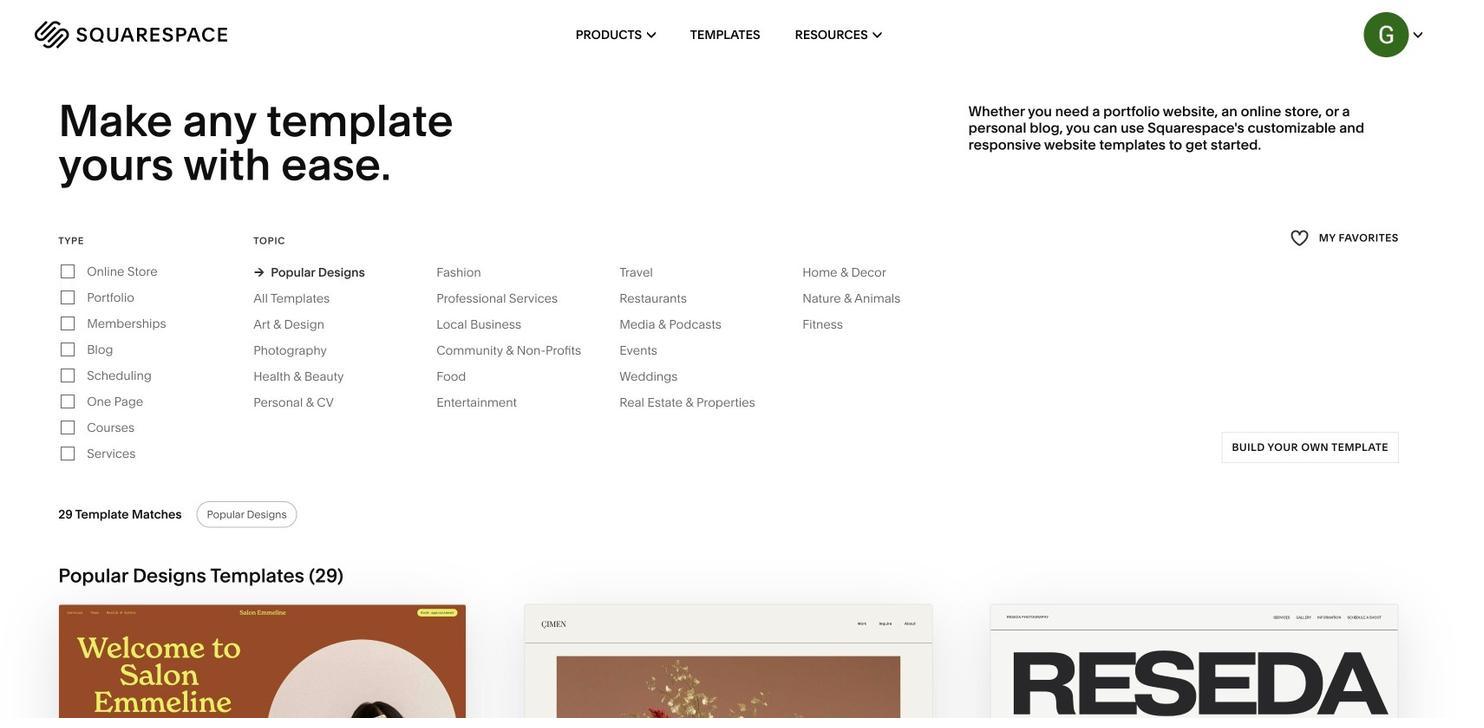 Task type: locate. For each thing, give the bounding box(es) containing it.
reseda image
[[991, 605, 1398, 718]]



Task type: describe. For each thing, give the bounding box(es) containing it.
çimen image
[[525, 605, 932, 718]]

emmeline image
[[59, 605, 466, 718]]



Task type: vqa. For each thing, say whether or not it's contained in the screenshot.
much
no



